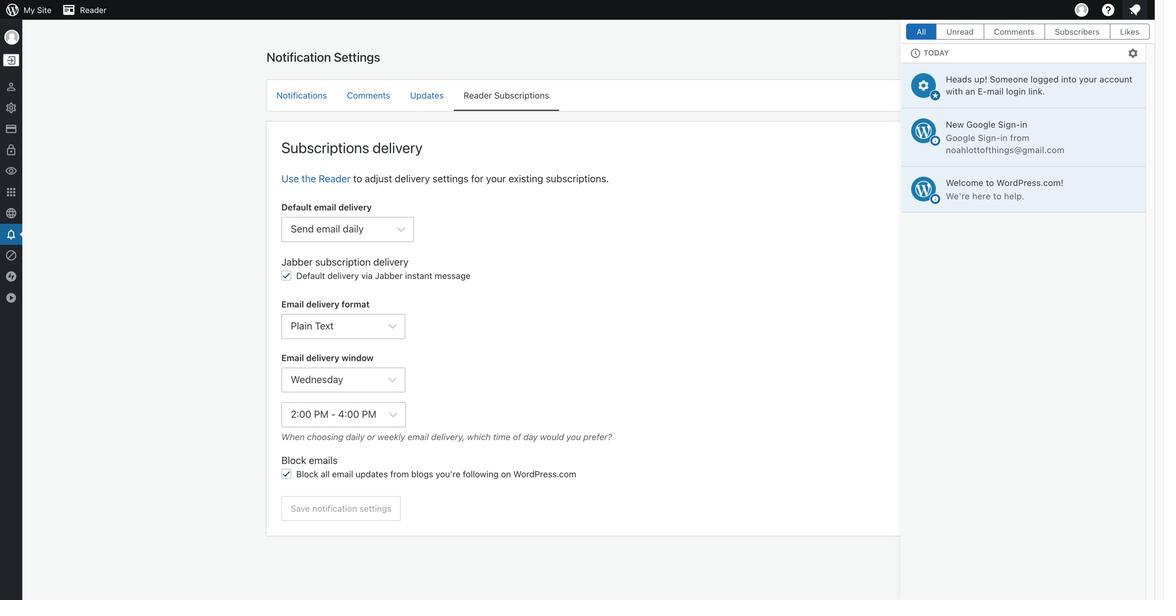 Task type: describe. For each thing, give the bounding box(es) containing it.
subscriptions delivery main content
[[267, 49, 911, 536]]

heads up! someone logged into your account with an e-mail login link.
[[946, 74, 1133, 96]]

reader link
[[56, 0, 112, 20]]

default for default email delivery
[[281, 202, 312, 212]]

up!
[[974, 74, 987, 84]]

you're
[[436, 469, 461, 479]]

use the reader to adjust delivery settings for your existing subscriptions.
[[281, 173, 609, 184]]

heads
[[946, 74, 972, 84]]

wordpress.com
[[513, 469, 576, 479]]

subscriptions inside 'reader subscriptions' link
[[494, 90, 549, 100]]

my profile image
[[1075, 3, 1089, 17]]

comments inside subscriptions delivery main content
[[347, 90, 390, 100]]

instant
[[405, 271, 432, 281]]

notifications link
[[267, 80, 337, 110]]

when
[[281, 432, 305, 442]]

use the reader link
[[281, 173, 351, 184]]

block image
[[5, 249, 17, 262]]

0 vertical spatial sign-
[[998, 119, 1020, 130]]

delivery,
[[431, 432, 465, 442]]

delivery down subscription
[[327, 271, 359, 281]]

reader for reader
[[80, 5, 107, 15]]

0 horizontal spatial in
[[1000, 133, 1008, 143]]

lock image
[[5, 144, 17, 156]]

apps image
[[5, 186, 17, 198]]

block emails
[[281, 454, 338, 466]]

block all email updates from blogs you're following on wordpress.com
[[296, 469, 576, 479]]

block emails group
[[281, 453, 896, 484]]

emails
[[309, 454, 338, 466]]

the
[[302, 173, 316, 184]]

new
[[946, 119, 964, 130]]

delivery left window
[[306, 353, 339, 363]]

1 vertical spatial subscriptions
[[281, 139, 369, 156]]

subscriptions.
[[546, 173, 609, 184]]

my
[[24, 5, 35, 15]]

none checkbox inside jabber subscription delivery group
[[281, 271, 291, 280]]

delivery down adjust
[[338, 202, 372, 212]]

default email delivery
[[281, 202, 372, 212]]

time image
[[910, 48, 921, 59]]

format
[[342, 299, 370, 309]]

site
[[37, 5, 52, 15]]

subscription
[[315, 256, 371, 268]]

help image
[[1101, 2, 1116, 17]]

info image
[[932, 137, 939, 144]]

message
[[435, 271, 471, 281]]

notification settings
[[267, 50, 380, 64]]

email delivery format group
[[281, 298, 896, 339]]

delivery right adjust
[[395, 173, 430, 184]]

0 vertical spatial email
[[314, 202, 336, 212]]

into
[[1061, 74, 1077, 84]]

1 vertical spatial jabber
[[375, 271, 403, 281]]

reader subscriptions
[[464, 90, 549, 100]]

notification
[[312, 503, 357, 514]]

block for block all email updates from blogs you're following on wordpress.com
[[296, 469, 318, 479]]

delivery left format
[[306, 299, 339, 309]]

comments link
[[337, 80, 400, 110]]

new google sign-in google sign-in from noahlottofthings@gmail.com
[[946, 119, 1065, 155]]

e-
[[978, 86, 987, 96]]

language image
[[5, 207, 17, 219]]

prefer?
[[583, 432, 612, 442]]

cog image
[[1128, 48, 1139, 59]]

0 vertical spatial settings
[[433, 173, 469, 184]]

reader subscriptions link
[[454, 80, 559, 110]]

email delivery window
[[281, 353, 374, 363]]

block for block emails
[[281, 454, 306, 466]]

email for email delivery window
[[281, 353, 304, 363]]

email delivery format
[[281, 299, 370, 309]]

likes
[[1120, 27, 1139, 36]]

none checkbox inside block emails 'group'
[[281, 469, 291, 479]]

via
[[361, 271, 373, 281]]

which
[[467, 432, 491, 442]]

1 horizontal spatial reader
[[319, 173, 351, 184]]

1 horizontal spatial comments
[[994, 27, 1035, 36]]

subscribers
[[1055, 27, 1100, 36]]

use
[[281, 173, 299, 184]]

jabber subscription delivery group
[[281, 254, 896, 285]]

save notification settings
[[291, 503, 392, 514]]

link.
[[1028, 86, 1045, 96]]

settings image
[[5, 102, 17, 114]]

email inside 'group'
[[332, 469, 353, 479]]

updates
[[356, 469, 388, 479]]

1 vertical spatial sign-
[[978, 133, 1000, 143]]

0 horizontal spatial jabber
[[281, 256, 313, 268]]



Task type: vqa. For each thing, say whether or not it's contained in the screenshot.
the Highest hourly views 0 IMAGE
no



Task type: locate. For each thing, give the bounding box(es) containing it.
1 horizontal spatial in
[[1020, 119, 1027, 130]]

help.
[[1004, 191, 1025, 201]]

1 vertical spatial email
[[408, 432, 429, 442]]

default up the email delivery format
[[296, 271, 325, 281]]

block down when
[[281, 454, 306, 466]]

today
[[924, 48, 949, 57]]

google right new
[[966, 119, 996, 130]]

0 horizontal spatial reader
[[80, 5, 107, 15]]

with
[[946, 86, 963, 96]]

jabber left subscription
[[281, 256, 313, 268]]

reader inside "menu"
[[464, 90, 492, 100]]

settings down updates
[[359, 503, 392, 514]]

email right weekly
[[408, 432, 429, 442]]

here
[[972, 191, 991, 201]]

you
[[566, 432, 581, 442]]

my site link
[[0, 0, 56, 20]]

email right all
[[332, 469, 353, 479]]

0 vertical spatial your
[[1079, 74, 1097, 84]]

email inside group
[[281, 353, 304, 363]]

your inside heads up! someone logged into your account with an e-mail login link.
[[1079, 74, 1097, 84]]

1 vertical spatial in
[[1000, 133, 1008, 143]]

someone
[[990, 74, 1028, 84]]

in
[[1020, 119, 1027, 130], [1000, 133, 1008, 143]]

1 horizontal spatial settings
[[433, 173, 469, 184]]

welcome
[[946, 177, 984, 188]]

your inside subscriptions delivery main content
[[486, 173, 506, 184]]

1 vertical spatial from
[[390, 469, 409, 479]]

comments up subscriptions delivery
[[347, 90, 390, 100]]

1 vertical spatial your
[[486, 173, 506, 184]]

login
[[1006, 86, 1026, 96]]

account
[[1100, 74, 1133, 84]]

1 vertical spatial settings
[[359, 503, 392, 514]]

visibility image
[[5, 165, 17, 177]]

delivery up default delivery via jabber instant message
[[373, 256, 409, 268]]

jabber subscription delivery
[[281, 256, 409, 268]]

0 vertical spatial reader
[[80, 5, 107, 15]]

of
[[513, 432, 521, 442]]

1 vertical spatial reader
[[464, 90, 492, 100]]

to inside subscriptions delivery main content
[[353, 173, 362, 184]]

daily
[[346, 432, 365, 442]]

day
[[523, 432, 538, 442]]

for
[[471, 173, 484, 184]]

1 horizontal spatial jabber
[[375, 271, 403, 281]]

block down the block emails at the left of page
[[296, 469, 318, 479]]

1 horizontal spatial your
[[1079, 74, 1097, 84]]

0 horizontal spatial your
[[486, 173, 506, 184]]

manage your notifications image
[[1128, 2, 1142, 17]]

0 horizontal spatial subscriptions
[[281, 139, 369, 156]]

to up the here
[[986, 177, 994, 188]]

default
[[281, 202, 312, 212], [296, 271, 325, 281]]

choosing
[[307, 432, 344, 442]]

notifications image
[[5, 228, 17, 241]]

blogs
[[411, 469, 433, 479]]

to left adjust
[[353, 173, 362, 184]]

delivery
[[373, 139, 423, 156], [395, 173, 430, 184], [338, 202, 372, 212], [373, 256, 409, 268], [327, 271, 359, 281], [306, 299, 339, 309], [306, 353, 339, 363]]

we're
[[946, 191, 970, 201]]

updates
[[410, 90, 444, 100]]

settings
[[433, 173, 469, 184], [359, 503, 392, 514]]

noahlottofthings@gmail.com
[[946, 145, 1065, 155]]

or
[[367, 432, 375, 442]]

0 vertical spatial email
[[281, 299, 304, 309]]

default email delivery group
[[281, 201, 896, 242]]

0 vertical spatial google
[[966, 119, 996, 130]]

all
[[917, 27, 926, 36]]

logged
[[1031, 74, 1059, 84]]

1 vertical spatial email
[[281, 353, 304, 363]]

1 horizontal spatial subscriptions
[[494, 90, 549, 100]]

reader right site
[[80, 5, 107, 15]]

from up noahlottofthings@gmail.com
[[1010, 133, 1029, 143]]

notifications
[[276, 90, 327, 100]]

0 vertical spatial comments
[[994, 27, 1035, 36]]

to right the here
[[993, 191, 1002, 201]]

my site
[[24, 5, 52, 15]]

reader right "updates"
[[464, 90, 492, 100]]

from inside block emails 'group'
[[390, 469, 409, 479]]

would
[[540, 432, 564, 442]]

settings inside button
[[359, 503, 392, 514]]

subscriptions
[[494, 90, 549, 100], [281, 139, 369, 156]]

subscriptions delivery
[[281, 139, 423, 156]]

jabber right via
[[375, 271, 403, 281]]

email down use the reader "link"
[[314, 202, 336, 212]]

group
[[281, 351, 896, 444]]

0 vertical spatial in
[[1020, 119, 1027, 130]]

block
[[281, 454, 306, 466], [296, 469, 318, 479]]

adjust
[[365, 173, 392, 184]]

weekly
[[378, 432, 405, 442]]

updates link
[[400, 80, 454, 110]]

1 vertical spatial google
[[946, 133, 975, 143]]

1 email from the top
[[281, 299, 304, 309]]

0 vertical spatial jabber
[[281, 256, 313, 268]]

mail
[[987, 86, 1004, 96]]

wordpress.com!
[[997, 177, 1064, 188]]

person image
[[5, 81, 17, 93]]

credit_card image
[[5, 123, 17, 135]]

jabber
[[281, 256, 313, 268], [375, 271, 403, 281]]

reader right the
[[319, 173, 351, 184]]

1 horizontal spatial from
[[1010, 133, 1029, 143]]

email
[[281, 299, 304, 309], [281, 353, 304, 363]]

your right for
[[486, 173, 506, 184]]

2 horizontal spatial reader
[[464, 90, 492, 100]]

time
[[493, 432, 511, 442]]

window
[[342, 353, 374, 363]]

0 horizontal spatial comments
[[347, 90, 390, 100]]

0 horizontal spatial from
[[390, 469, 409, 479]]

noah lott image
[[4, 30, 19, 45]]

2 vertical spatial email
[[332, 469, 353, 479]]

from inside new google sign-in google sign-in from noahlottofthings@gmail.com
[[1010, 133, 1029, 143]]

reader for reader subscriptions
[[464, 90, 492, 100]]

welcome to wordpress.com! we're here to help.
[[946, 177, 1064, 201]]

log out of wordpress.com image
[[6, 55, 17, 66]]

save
[[291, 503, 310, 514]]

on
[[501, 469, 511, 479]]

an
[[965, 86, 975, 96]]

comments
[[994, 27, 1035, 36], [347, 90, 390, 100]]

email
[[314, 202, 336, 212], [408, 432, 429, 442], [332, 469, 353, 479]]

0 horizontal spatial settings
[[359, 503, 392, 514]]

to
[[353, 173, 362, 184], [986, 177, 994, 188], [993, 191, 1002, 201]]

0 vertical spatial default
[[281, 202, 312, 212]]

default inside group
[[281, 202, 312, 212]]

None checkbox
[[281, 271, 291, 280]]

group containing email delivery window
[[281, 351, 896, 444]]

0 vertical spatial subscriptions
[[494, 90, 549, 100]]

following
[[463, 469, 499, 479]]

menu
[[267, 80, 911, 111]]

email inside email delivery format group
[[281, 299, 304, 309]]

unread
[[946, 27, 974, 36]]

all
[[321, 469, 330, 479]]

settings left for
[[433, 173, 469, 184]]

default down use
[[281, 202, 312, 212]]

1 vertical spatial comments
[[347, 90, 390, 100]]

2 email from the top
[[281, 353, 304, 363]]

when choosing daily or weekly email delivery, which time of day would you prefer?
[[281, 432, 612, 442]]

from
[[1010, 133, 1029, 143], [390, 469, 409, 479]]

your right into
[[1079, 74, 1097, 84]]

0 vertical spatial from
[[1010, 133, 1029, 143]]

google
[[966, 119, 996, 130], [946, 133, 975, 143]]

email for email delivery format
[[281, 299, 304, 309]]

from left blogs on the left bottom
[[390, 469, 409, 479]]

default for default delivery via jabber instant message
[[296, 271, 325, 281]]

reader
[[80, 5, 107, 15], [464, 90, 492, 100], [319, 173, 351, 184]]

2 vertical spatial reader
[[319, 173, 351, 184]]

existing
[[509, 173, 543, 184]]

comments up someone
[[994, 27, 1035, 36]]

0 vertical spatial block
[[281, 454, 306, 466]]

google down new
[[946, 133, 975, 143]]

1 vertical spatial block
[[296, 469, 318, 479]]

1 vertical spatial default
[[296, 271, 325, 281]]

default inside jabber subscription delivery group
[[296, 271, 325, 281]]

None checkbox
[[281, 469, 291, 479]]

default delivery via jabber instant message
[[296, 271, 471, 281]]

menu containing notifications
[[267, 80, 911, 111]]

save notification settings button
[[281, 496, 401, 521]]

delivery up adjust
[[373, 139, 423, 156]]

info image
[[932, 195, 939, 203]]



